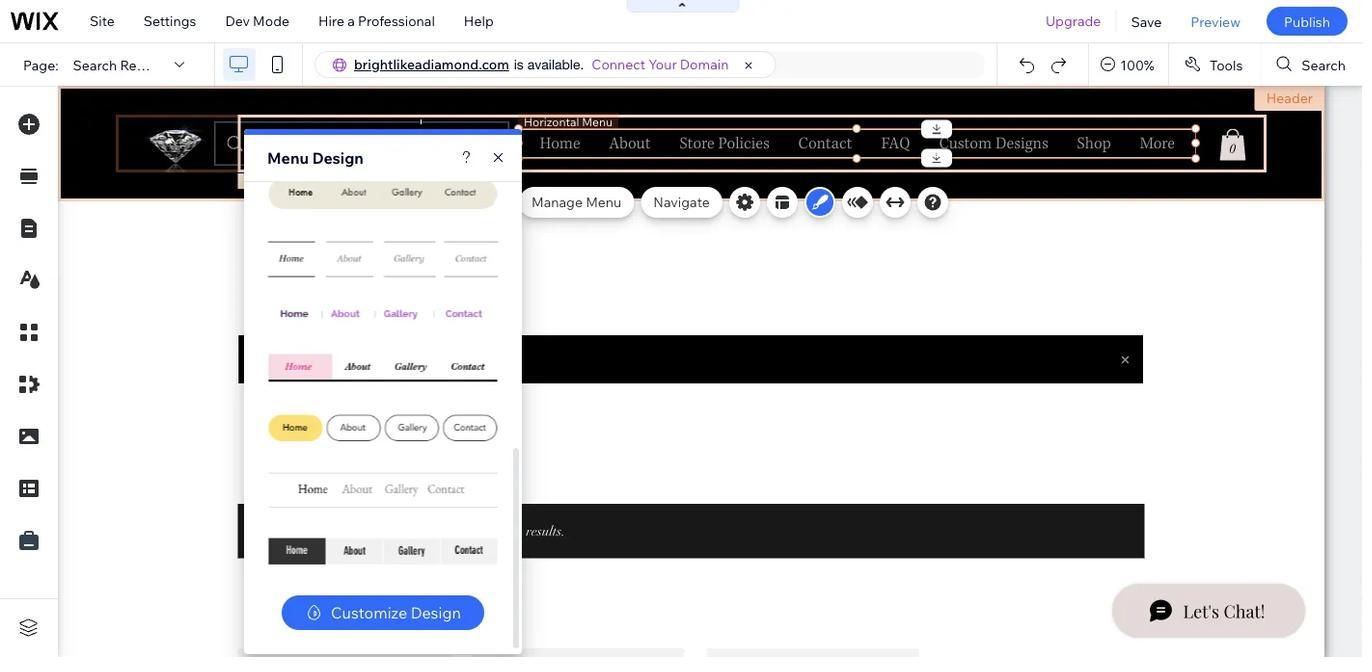 Task type: describe. For each thing, give the bounding box(es) containing it.
connect
[[592, 56, 646, 73]]

publish
[[1284, 13, 1330, 30]]

a
[[348, 13, 355, 29]]

manage
[[532, 194, 583, 211]]

header
[[1266, 90, 1313, 107]]

is
[[514, 56, 524, 72]]

search results
[[73, 56, 166, 73]]

design for customize design
[[411, 604, 461, 623]]

1 vertical spatial menu
[[586, 194, 622, 211]]

preview button
[[1176, 0, 1255, 42]]

your
[[649, 56, 677, 73]]

help
[[464, 13, 494, 29]]

upgrade
[[1046, 13, 1101, 29]]

manage menu
[[532, 194, 622, 211]]

navigate
[[653, 194, 710, 211]]

dev mode
[[225, 13, 289, 29]]

0 vertical spatial menu
[[267, 149, 309, 168]]

site
[[90, 13, 115, 29]]

hire a professional
[[318, 13, 435, 29]]

2
[[289, 174, 295, 189]]

column 2
[[244, 174, 295, 189]]

settings
[[144, 13, 196, 29]]

brightlikeadiamond.com
[[354, 56, 509, 73]]

hire
[[318, 13, 345, 29]]

results
[[120, 56, 166, 73]]

customize
[[331, 604, 407, 623]]

save
[[1131, 13, 1162, 30]]

dev
[[225, 13, 250, 29]]

customize design
[[331, 604, 461, 623]]

available.
[[527, 56, 584, 72]]



Task type: locate. For each thing, give the bounding box(es) containing it.
search down the site
[[73, 56, 117, 73]]

domain
[[680, 56, 729, 73]]

design for menu design
[[312, 149, 364, 168]]

save button
[[1117, 0, 1176, 42]]

professional
[[358, 13, 435, 29]]

1 horizontal spatial search
[[1302, 56, 1346, 73]]

search button
[[1261, 43, 1363, 86]]

1 vertical spatial design
[[411, 604, 461, 623]]

menu up 2
[[267, 149, 309, 168]]

100%
[[1120, 56, 1155, 73]]

publish button
[[1267, 7, 1348, 36]]

0 horizontal spatial search
[[73, 56, 117, 73]]

customize design button
[[282, 596, 484, 631]]

1 search from the left
[[73, 56, 117, 73]]

search for search
[[1302, 56, 1346, 73]]

column
[[244, 174, 286, 189]]

search
[[73, 56, 117, 73], [1302, 56, 1346, 73]]

menu right manage
[[586, 194, 622, 211]]

tools button
[[1169, 43, 1260, 86]]

0 vertical spatial design
[[312, 149, 364, 168]]

preview
[[1191, 13, 1241, 30]]

1 horizontal spatial design
[[411, 604, 461, 623]]

0 horizontal spatial menu
[[267, 149, 309, 168]]

mode
[[253, 13, 289, 29]]

menu
[[267, 149, 309, 168], [586, 194, 622, 211]]

0 horizontal spatial design
[[312, 149, 364, 168]]

search down 'publish' button
[[1302, 56, 1346, 73]]

2 search from the left
[[1302, 56, 1346, 73]]

100% button
[[1089, 43, 1168, 86]]

design
[[312, 149, 364, 168], [411, 604, 461, 623]]

search inside button
[[1302, 56, 1346, 73]]

is available. connect your domain
[[514, 56, 729, 73]]

search for search results
[[73, 56, 117, 73]]

design inside button
[[411, 604, 461, 623]]

tools
[[1210, 56, 1243, 73]]

menu design
[[267, 149, 364, 168]]

1 horizontal spatial menu
[[586, 194, 622, 211]]



Task type: vqa. For each thing, say whether or not it's contained in the screenshot.
Save BUTTON
yes



